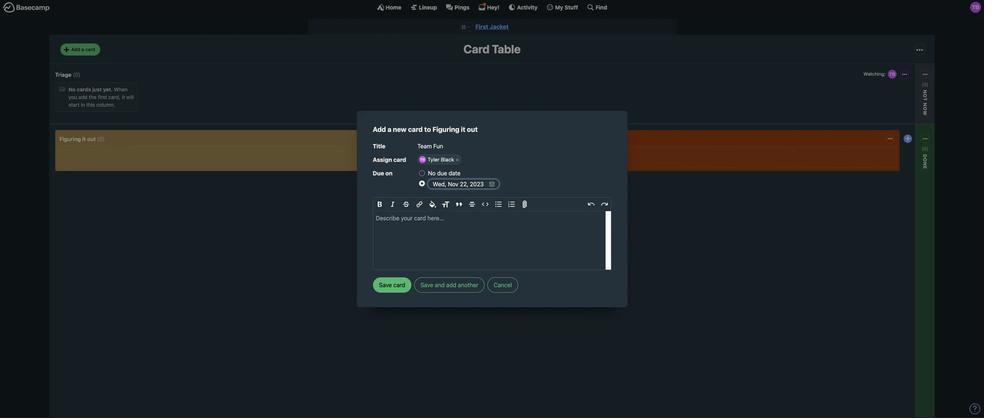 Task type: locate. For each thing, give the bounding box(es) containing it.
cancel
[[494, 282, 512, 288]]

1 vertical spatial add
[[446, 282, 456, 288]]

figuring down start
[[59, 136, 81, 142]]

pings
[[455, 4, 470, 10]]

lineup
[[419, 4, 437, 10]]

no left due
[[428, 170, 436, 177]]

stuff
[[565, 4, 578, 10]]

0 horizontal spatial a
[[81, 46, 84, 52]]

color it orange image
[[434, 175, 440, 181]]

add
[[71, 46, 80, 52], [373, 126, 386, 134], [420, 197, 429, 203]]

add inside . when you add the first card, it will start in this column.
[[79, 94, 87, 100]]

watching:
[[864, 71, 886, 77], [420, 152, 443, 158], [878, 160, 902, 167]]

and
[[435, 282, 445, 288]]

0 horizontal spatial add
[[79, 94, 87, 100]]

figuring right to
[[433, 126, 459, 134]]

e
[[923, 166, 928, 169]]

add card link
[[418, 196, 469, 205]]

add
[[79, 94, 87, 100], [446, 282, 456, 288]]

yet
[[103, 86, 111, 93]]

just
[[92, 86, 102, 93]]

figuring
[[433, 126, 459, 134], [59, 136, 81, 142]]

1 n from the top
[[923, 103, 928, 107]]

o down t in the top of the page
[[923, 107, 928, 111]]

.
[[111, 86, 112, 93]]

0 vertical spatial n
[[923, 103, 928, 107]]

2 vertical spatial o
[[923, 158, 928, 162]]

table
[[492, 42, 521, 56]]

0 vertical spatial it
[[122, 94, 125, 100]]

no
[[69, 86, 76, 93], [428, 170, 436, 177]]

0 horizontal spatial no
[[69, 86, 76, 93]]

o for n o t n o w
[[923, 94, 928, 98]]

n down d
[[923, 162, 928, 166]]

out
[[467, 126, 478, 134], [87, 136, 96, 142]]

0 vertical spatial tyler black image
[[970, 2, 981, 13]]

1 horizontal spatial out
[[467, 126, 478, 134]]

1 vertical spatial tyler black image
[[887, 69, 898, 79]]

0 vertical spatial add
[[71, 46, 80, 52]]

tyler black image
[[970, 2, 981, 13], [887, 69, 898, 79], [459, 150, 469, 160]]

1 o from the top
[[923, 94, 928, 98]]

2 vertical spatial it
[[82, 136, 86, 142]]

rename
[[420, 223, 439, 230]]

add inside save and add another button
[[446, 282, 456, 288]]

0 vertical spatial add
[[79, 94, 87, 100]]

1 horizontal spatial no
[[428, 170, 436, 177]]

1 vertical spatial it
[[461, 126, 465, 134]]

color it brown image
[[434, 184, 440, 189]]

0 vertical spatial out
[[467, 126, 478, 134]]

it inside . when you add the first card, it will start in this column.
[[122, 94, 125, 100]]

my
[[555, 4, 563, 10]]

1 horizontal spatial add
[[446, 282, 456, 288]]

0 vertical spatial a
[[81, 46, 84, 52]]

in
[[81, 102, 85, 108]]

o up e
[[923, 158, 928, 162]]

0 vertical spatial o
[[923, 94, 928, 98]]

× link
[[453, 156, 461, 163]]

(0)
[[73, 71, 80, 78], [922, 81, 928, 87], [97, 136, 105, 142], [922, 146, 928, 152]]

option group
[[418, 174, 469, 191]]

2 horizontal spatial add
[[420, 197, 429, 203]]

1 horizontal spatial add
[[373, 126, 386, 134]]

to
[[424, 126, 431, 134]]

save
[[421, 282, 433, 288]]

o
[[923, 94, 928, 98], [923, 107, 928, 111], [923, 158, 928, 162]]

add up title
[[373, 126, 386, 134]]

date
[[449, 170, 461, 177]]

you
[[69, 94, 77, 100]]

new
[[393, 126, 407, 134]]

assign card
[[373, 156, 406, 163]]

n
[[923, 90, 928, 94]]

card
[[85, 46, 95, 52], [408, 126, 423, 134], [393, 156, 406, 163], [431, 197, 441, 203]]

it
[[122, 94, 125, 100], [461, 126, 465, 134], [82, 136, 86, 142]]

color it blue image
[[419, 184, 425, 189]]

a
[[81, 46, 84, 52], [388, 126, 391, 134]]

1 vertical spatial no
[[428, 170, 436, 177]]

first jacket link
[[476, 23, 509, 30]]

add up "triage (0)"
[[71, 46, 80, 52]]

o up w
[[923, 94, 928, 98]]

triage (0)
[[55, 71, 80, 78]]

0 horizontal spatial it
[[82, 136, 86, 142]]

it down in
[[82, 136, 86, 142]]

2 vertical spatial watching:
[[878, 160, 902, 167]]

home link
[[377, 4, 401, 11]]

n
[[923, 103, 928, 107], [923, 162, 928, 166]]

tyler black image inside "main" element
[[970, 2, 981, 13]]

home
[[386, 4, 401, 10]]

1 horizontal spatial a
[[388, 126, 391, 134]]

it up "×" 'link'
[[461, 126, 465, 134]]

t
[[923, 98, 928, 101]]

add card
[[420, 197, 441, 203]]

Type a card title… text field
[[417, 140, 611, 152]]

color it white image
[[419, 175, 425, 181]]

2 horizontal spatial tyler black image
[[970, 2, 981, 13]]

no up you
[[69, 86, 76, 93]]

0 vertical spatial figuring
[[433, 126, 459, 134]]

add for add a new card to figuring it out
[[373, 126, 386, 134]]

1 horizontal spatial figuring
[[433, 126, 459, 134]]

figuring it out (0)
[[59, 136, 105, 142]]

1 horizontal spatial it
[[122, 94, 125, 100]]

(0) right figuring it out link
[[97, 136, 105, 142]]

start
[[69, 102, 80, 108]]

2 n from the top
[[923, 162, 928, 166]]

the
[[89, 94, 96, 100]]

1 vertical spatial a
[[388, 126, 391, 134]]

2 vertical spatial add
[[420, 197, 429, 203]]

no inside add it to the schedule? option group
[[428, 170, 436, 177]]

0 horizontal spatial tyler black image
[[459, 150, 469, 160]]

save and add another button
[[414, 278, 485, 293]]

3 o from the top
[[923, 158, 928, 162]]

1 vertical spatial o
[[923, 107, 928, 111]]

1 vertical spatial n
[[923, 162, 928, 166]]

add a new card to figuring it out
[[373, 126, 478, 134]]

tyler black ×
[[428, 156, 459, 163]]

1 vertical spatial figuring
[[59, 136, 81, 142]]

add down color it blue image
[[420, 197, 429, 203]]

None submit
[[877, 105, 928, 114], [418, 160, 469, 170], [877, 169, 928, 178], [418, 209, 469, 218], [373, 278, 411, 293], [877, 105, 928, 114], [418, 160, 469, 170], [877, 169, 928, 178], [418, 209, 469, 218], [373, 278, 411, 293]]

1 vertical spatial out
[[87, 136, 96, 142]]

add for add card
[[420, 197, 429, 203]]

(0) up d
[[922, 146, 928, 152]]

Describe your card here… text field
[[373, 211, 611, 270]]

title
[[373, 143, 385, 150]]

another
[[458, 282, 478, 288]]

add for add a card
[[71, 46, 80, 52]]

0 horizontal spatial figuring
[[59, 136, 81, 142]]

rename link
[[418, 222, 469, 231]]

it left will
[[122, 94, 125, 100]]

add up in
[[79, 94, 87, 100]]

first
[[98, 94, 107, 100]]

add right and
[[446, 282, 456, 288]]

0 vertical spatial no
[[69, 86, 76, 93]]

lineup link
[[410, 4, 437, 11]]

×
[[456, 156, 459, 163]]

main element
[[0, 0, 984, 14]]

assign
[[373, 156, 392, 163]]

1 vertical spatial add
[[373, 126, 386, 134]]

n down t in the top of the page
[[923, 103, 928, 107]]

Choose date… field
[[428, 179, 499, 189]]

0 horizontal spatial add
[[71, 46, 80, 52]]



Task type: describe. For each thing, give the bounding box(es) containing it.
0 horizontal spatial out
[[87, 136, 96, 142]]

a for card
[[81, 46, 84, 52]]

activity
[[517, 4, 538, 10]]

o for d o n e
[[923, 158, 928, 162]]

on
[[385, 170, 393, 177]]

2 o from the top
[[923, 107, 928, 111]]

2 horizontal spatial it
[[461, 126, 465, 134]]

due
[[373, 170, 384, 177]]

w
[[923, 111, 928, 116]]

when
[[114, 86, 127, 93]]

no for no due date
[[428, 170, 436, 177]]

no cards just yet
[[69, 86, 111, 93]]

card,
[[109, 94, 120, 100]]

triage link
[[55, 71, 71, 78]]

add a card
[[71, 46, 95, 52]]

no due date
[[428, 170, 461, 177]]

figuring it out link
[[59, 136, 96, 142]]

activity link
[[508, 4, 538, 11]]

triage
[[55, 71, 71, 78]]

. when you add the first card, it will start in this column.
[[69, 86, 134, 108]]

1 vertical spatial watching:
[[420, 152, 443, 158]]

cancel link
[[488, 278, 518, 293]]

1 horizontal spatial tyler black image
[[887, 69, 898, 79]]

color it red image
[[441, 175, 447, 181]]

tyler
[[428, 156, 440, 163]]

due on
[[373, 170, 393, 177]]

color it green image
[[427, 184, 432, 189]]

my stuff
[[555, 4, 578, 10]]

save and add another
[[421, 282, 478, 288]]

color it yellow image
[[427, 175, 432, 181]]

this
[[86, 102, 95, 108]]

(0) up n
[[922, 81, 928, 87]]

first
[[476, 23, 488, 30]]

2 vertical spatial tyler black image
[[459, 150, 469, 160]]

column.
[[96, 102, 115, 108]]

color it purple image
[[456, 175, 462, 181]]

find button
[[587, 4, 607, 11]]

switch accounts image
[[3, 2, 50, 13]]

no for no cards just yet
[[69, 86, 76, 93]]

(0) right triage link
[[73, 71, 80, 78]]

0 vertical spatial watching:
[[864, 71, 886, 77]]

my stuff button
[[546, 4, 578, 11]]

hey!
[[487, 4, 500, 10]]

add it to the schedule? option group
[[419, 168, 611, 190]]

d o n e
[[923, 154, 928, 169]]

hey! button
[[478, 4, 500, 11]]

first jacket
[[476, 23, 509, 30]]

find
[[596, 4, 607, 10]]

due
[[437, 170, 447, 177]]

will
[[126, 94, 134, 100]]

black
[[441, 156, 454, 163]]

cards
[[77, 86, 91, 93]]

card
[[464, 42, 490, 56]]

add a card link
[[60, 44, 100, 56]]

d
[[923, 154, 928, 158]]

a for new
[[388, 126, 391, 134]]

n o t n o w
[[923, 90, 928, 116]]

card table
[[464, 42, 521, 56]]

color it pink image
[[449, 175, 454, 181]]

pings button
[[446, 4, 470, 11]]

jacket
[[490, 23, 509, 30]]



Task type: vqa. For each thing, say whether or not it's contained in the screenshot.
2nd Tim Burton icon from the left
no



